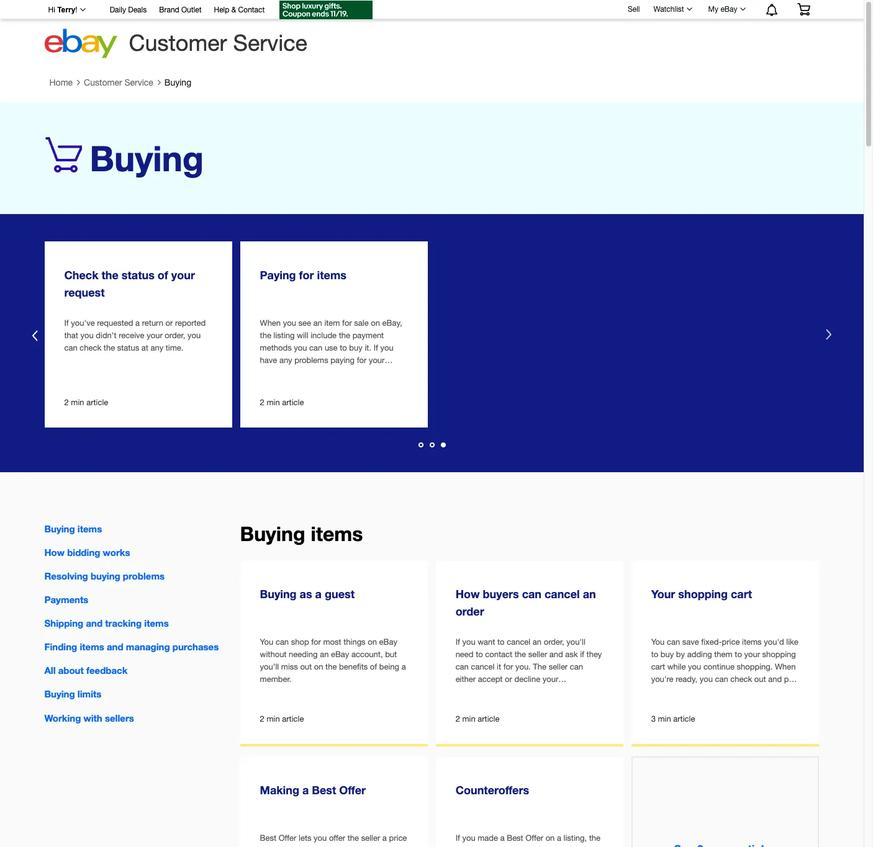 Task type: vqa. For each thing, say whether or not it's contained in the screenshot.
the Best within olivialopez1975 (1,035) 100% or Best Offer Free shipping
no



Task type: locate. For each thing, give the bounding box(es) containing it.
0 vertical spatial order,
[[165, 331, 185, 341]]

being
[[379, 663, 399, 672]]

any inside if you've requested a return or reported that you didn't receive your order, you can check the status at any time.
[[151, 344, 163, 353]]

1 horizontal spatial pay
[[784, 675, 798, 685]]

items up how bidding works
[[78, 524, 102, 535]]

check
[[64, 268, 98, 282]]

pay down like
[[784, 675, 798, 685]]

shopping.
[[737, 663, 773, 672]]

1 vertical spatial out
[[755, 675, 766, 685]]

how up resolving
[[44, 547, 65, 559]]

shipping
[[44, 618, 83, 629]]

0 horizontal spatial customer
[[84, 78, 122, 88]]

help
[[312, 369, 328, 378]]

2 horizontal spatial best
[[507, 834, 523, 844]]

out
[[300, 663, 312, 672], [755, 675, 766, 685]]

to inside when you see an item for sale on ebay, the listing will include the payment methods you can use to buy it. if you have any problems paying for your items, we can help troubleshoot the issue.
[[340, 344, 347, 353]]

when down like
[[775, 663, 796, 672]]

account,
[[352, 651, 383, 660]]

come
[[494, 847, 515, 848]]

a inside best offer lets you offer the seller a price you're willing to pay for the item. th
[[383, 834, 387, 844]]

you've
[[71, 319, 95, 328]]

article for check the status of your request
[[86, 398, 108, 408]]

0 vertical spatial when
[[260, 319, 281, 328]]

hi terry !
[[48, 6, 77, 14]]

best inside best offer lets you offer the seller a price you're willing to pay for the item. th
[[260, 834, 276, 844]]

1 vertical spatial of
[[370, 663, 377, 672]]

1 vertical spatial shopping
[[763, 651, 796, 660]]

you inside you can shop for most things on ebay without needing an ebay account, but you'll miss out on the benefits of being a member.
[[260, 638, 274, 648]]

0 horizontal spatial service
[[125, 78, 153, 88]]

ebay inside "account" navigation
[[721, 5, 738, 14]]

0 vertical spatial status
[[122, 268, 155, 282]]

can down that
[[64, 344, 77, 353]]

resolving buying problems link
[[44, 571, 165, 582]]

best right making
[[312, 784, 336, 798]]

2 horizontal spatial offer
[[526, 834, 544, 844]]

price up them
[[722, 638, 740, 648]]

to down lets
[[309, 847, 316, 848]]

1 vertical spatial customer service
[[84, 78, 153, 88]]

if for check the status of your request
[[64, 319, 69, 328]]

you right lets
[[314, 834, 327, 844]]

bidding
[[67, 547, 100, 559]]

or inside if you want to cancel an order, you'll need to contact the seller and ask if they can cancel it for you. the seller can either accept or decline your cancellation request.
[[505, 675, 512, 685]]

for inside best offer lets you offer the seller a price you're willing to pay for the item. th
[[334, 847, 344, 848]]

on inside if you made a best offer on a listing, the seller may come back to you with
[[546, 834, 555, 844]]

1 vertical spatial status
[[117, 344, 139, 353]]

the
[[533, 663, 547, 672]]

1 horizontal spatial with
[[562, 847, 577, 848]]

1 vertical spatial cancel
[[507, 638, 531, 648]]

buying items
[[240, 523, 363, 546], [44, 524, 102, 535]]

pay
[[784, 675, 798, 685], [319, 847, 332, 848]]

1 vertical spatial with
[[562, 847, 577, 848]]

1 horizontal spatial check
[[731, 675, 752, 685]]

if
[[580, 651, 585, 660]]

status down receive
[[117, 344, 139, 353]]

if right it.
[[374, 344, 378, 353]]

any up we
[[279, 356, 292, 365]]

buyers
[[483, 588, 519, 601]]

ebay right my
[[721, 5, 738, 14]]

buying items up bidding
[[44, 524, 102, 535]]

deals
[[128, 6, 147, 14]]

your up reported
[[171, 268, 195, 282]]

min for check the status of your request
[[71, 398, 84, 408]]

an up you'll
[[583, 588, 596, 601]]

can down ask
[[570, 663, 583, 672]]

or inside if you've requested a return or reported that you didn't receive your order, you can check the status at any time.
[[166, 319, 173, 328]]

back
[[517, 847, 535, 848]]

buy left by on the right bottom of the page
[[661, 651, 674, 660]]

0 vertical spatial out
[[300, 663, 312, 672]]

the left benefits
[[326, 663, 337, 672]]

customer right home
[[84, 78, 122, 88]]

1 vertical spatial check
[[731, 675, 752, 685]]

1 vertical spatial customer
[[84, 78, 122, 88]]

1 horizontal spatial you
[[651, 638, 665, 648]]

0 vertical spatial shopping
[[679, 588, 728, 601]]

you down a listing,
[[546, 847, 559, 848]]

0 vertical spatial customer service
[[129, 30, 307, 56]]

ebay down most
[[331, 651, 349, 660]]

can right buyers at bottom right
[[522, 588, 542, 601]]

order, inside if you want to cancel an order, you'll need to contact the seller and ask if they can cancel it for you. the seller can either accept or decline your cancellation request.
[[544, 638, 564, 648]]

can up 'without'
[[276, 638, 289, 648]]

shopping inside you can save fixed-price items you'd like to buy by adding them to your shopping cart while you continue shopping. when you're ready, you can check out and pay for multiple items in one go.
[[763, 651, 796, 660]]

on right sale
[[371, 319, 380, 328]]

cancel inside how buyers can cancel an order
[[545, 588, 580, 601]]

1 horizontal spatial buy
[[661, 651, 674, 660]]

1 horizontal spatial how
[[456, 588, 480, 601]]

0 horizontal spatial price
[[389, 834, 407, 844]]

offer up back
[[526, 834, 544, 844]]

request
[[64, 286, 105, 300]]

can down continue
[[715, 675, 728, 685]]

item
[[324, 319, 340, 328]]

and left ask
[[550, 651, 563, 660]]

or up request.
[[505, 675, 512, 685]]

you down will
[[294, 344, 307, 353]]

2 you from the left
[[651, 638, 665, 648]]

customer inside customer service banner
[[129, 30, 227, 56]]

if you made a best offer on a listing, the seller may come back to you with 
[[456, 834, 601, 848]]

either
[[456, 675, 476, 685]]

about
[[58, 666, 84, 677]]

1 vertical spatial when
[[775, 663, 796, 672]]

the inside best offer lets you offer the seller a price you're willing to pay for the item. th
[[348, 834, 359, 844]]

cancel
[[545, 588, 580, 601], [507, 638, 531, 648], [471, 663, 495, 672]]

2 min article for paying for items
[[260, 398, 304, 408]]

sell link
[[622, 5, 646, 13]]

you inside you can save fixed-price items you'd like to buy by adding them to your shopping cart while you continue shopping. when you're ready, you can check out and pay for multiple items in one go.
[[651, 638, 665, 648]]

offer up the offer
[[339, 784, 366, 798]]

items up guest
[[311, 523, 363, 546]]

offer
[[329, 834, 345, 844]]

at
[[141, 344, 148, 353]]

article for your shopping cart
[[674, 715, 695, 724]]

0 vertical spatial or
[[166, 319, 173, 328]]

0 horizontal spatial buy
[[349, 344, 363, 353]]

0 horizontal spatial cancel
[[471, 663, 495, 672]]

0 horizontal spatial cart
[[651, 663, 665, 672]]

or right return
[[166, 319, 173, 328]]

you left save
[[651, 638, 665, 648]]

if for how buyers can cancel an order
[[456, 638, 460, 648]]

when
[[260, 319, 281, 328], [775, 663, 796, 672]]

min for paying for items
[[267, 398, 280, 408]]

order, left you'll
[[544, 638, 564, 648]]

0 horizontal spatial shopping
[[679, 588, 728, 601]]

0 horizontal spatial when
[[260, 319, 281, 328]]

a
[[135, 319, 140, 328], [315, 588, 322, 601], [402, 663, 406, 672], [302, 784, 309, 798], [383, 834, 387, 844], [500, 834, 505, 844]]

1 horizontal spatial offer
[[339, 784, 366, 798]]

the up the item. on the left bottom of page
[[348, 834, 359, 844]]

1 vertical spatial buy
[[661, 651, 674, 660]]

guest
[[325, 588, 355, 601]]

min for buying as a guest
[[267, 715, 280, 724]]

article
[[86, 398, 108, 408], [282, 398, 304, 408], [282, 715, 304, 724], [478, 715, 500, 724], [674, 715, 695, 724]]

can right we
[[297, 369, 310, 378]]

1 horizontal spatial shopping
[[763, 651, 796, 660]]

if inside if you've requested a return or reported that you didn't receive your order, you can check the status at any time.
[[64, 319, 69, 328]]

service left buying link
[[125, 78, 153, 88]]

of inside the check the status of your request
[[158, 268, 168, 282]]

you
[[283, 319, 296, 328], [80, 331, 94, 341], [188, 331, 201, 341], [294, 344, 307, 353], [380, 344, 394, 353], [462, 638, 476, 648], [688, 663, 702, 672], [700, 675, 713, 685], [314, 834, 327, 844], [546, 847, 559, 848]]

1 horizontal spatial order,
[[544, 638, 564, 648]]

0 vertical spatial buy
[[349, 344, 363, 353]]

resolving
[[44, 571, 88, 582]]

1 horizontal spatial service
[[233, 30, 307, 56]]

price right the offer
[[389, 834, 407, 844]]

0 horizontal spatial any
[[151, 344, 163, 353]]

how up order
[[456, 588, 480, 601]]

working with sellers
[[44, 713, 134, 724]]

1 vertical spatial cart
[[651, 663, 665, 672]]

customer down brand outlet link
[[129, 30, 227, 56]]

0 horizontal spatial with
[[84, 713, 102, 724]]

an inside if you want to cancel an order, you'll need to contact the seller and ask if they can cancel it for you. the seller can either accept or decline your cancellation request.
[[533, 638, 542, 648]]

customer service link
[[84, 78, 153, 88]]

0 vertical spatial ebay
[[721, 5, 738, 14]]

1 vertical spatial pay
[[319, 847, 332, 848]]

buying items up as
[[240, 523, 363, 546]]

check up go.
[[731, 675, 752, 685]]

methods
[[260, 344, 292, 353]]

you made
[[462, 834, 498, 844]]

but
[[385, 651, 397, 660]]

best
[[312, 784, 336, 798], [260, 834, 276, 844], [507, 834, 523, 844]]

customer service down help
[[129, 30, 307, 56]]

customer
[[129, 30, 227, 56], [84, 78, 122, 88]]

0 horizontal spatial or
[[166, 319, 173, 328]]

needing
[[289, 651, 318, 660]]

of down account,
[[370, 663, 377, 672]]

all
[[44, 666, 56, 677]]

cancel up accept
[[471, 663, 495, 672]]

on inside when you see an item for sale on ebay, the listing will include the payment methods you can use to buy it. if you have any problems paying for your items, we can help troubleshoot the issue.
[[371, 319, 380, 328]]

0 horizontal spatial you
[[260, 638, 274, 648]]

you inside if you want to cancel an order, you'll need to contact the seller and ask if they can cancel it for you. the seller can either accept or decline your cancellation request.
[[462, 638, 476, 648]]

cart inside you can save fixed-price items you'd like to buy by adding them to your shopping cart while you continue shopping. when you're ready, you can check out and pay for multiple items in one go.
[[651, 663, 665, 672]]

seller inside if you made a best offer on a listing, the seller may come back to you with
[[456, 847, 475, 848]]

any inside when you see an item for sale on ebay, the listing will include the payment methods you can use to buy it. if you have any problems paying for your items, we can help troubleshoot the issue.
[[279, 356, 292, 365]]

buy left it.
[[349, 344, 363, 353]]

resolving buying problems
[[44, 571, 165, 582]]

you.
[[516, 663, 531, 672]]

account navigation
[[41, 0, 820, 21]]

shopping down you'd
[[763, 651, 796, 660]]

1 you from the left
[[260, 638, 274, 648]]

0 vertical spatial any
[[151, 344, 163, 353]]

a up come
[[500, 834, 505, 844]]

daily deals link
[[110, 4, 147, 17]]

0 vertical spatial customer
[[129, 30, 227, 56]]

adding
[[687, 651, 712, 660]]

the right a listing,
[[589, 834, 601, 844]]

0 horizontal spatial best
[[260, 834, 276, 844]]

order, up time.
[[165, 331, 185, 341]]

1 horizontal spatial of
[[370, 663, 377, 672]]

1 vertical spatial ebay
[[379, 638, 398, 648]]

0 horizontal spatial order,
[[165, 331, 185, 341]]

hi
[[48, 6, 55, 14]]

your inside if you've requested a return or reported that you didn't receive your order, you can check the status at any time.
[[147, 331, 163, 341]]

1 vertical spatial service
[[125, 78, 153, 88]]

0 horizontal spatial of
[[158, 268, 168, 282]]

0 horizontal spatial ebay
[[331, 651, 349, 660]]

2 min article
[[64, 398, 108, 408], [260, 398, 304, 408], [260, 715, 304, 724], [456, 715, 500, 724]]

0 vertical spatial check
[[80, 344, 101, 353]]

out down 'shopping.'
[[755, 675, 766, 685]]

if for counteroffers
[[456, 834, 460, 844]]

customer service right home link
[[84, 78, 153, 88]]

a right as
[[315, 588, 322, 601]]

0 horizontal spatial pay
[[319, 847, 332, 848]]

price
[[722, 638, 740, 648], [389, 834, 407, 844]]

0 vertical spatial pay
[[784, 675, 798, 685]]

the right check
[[102, 268, 119, 282]]

1 horizontal spatial ebay
[[379, 638, 398, 648]]

2 vertical spatial cancel
[[471, 663, 495, 672]]

for down you're
[[651, 688, 661, 697]]

0 horizontal spatial buying items
[[44, 524, 102, 535]]

if you want to cancel an order, you'll need to contact the seller and ask if they can cancel it for you. the seller can either accept or decline your cancellation request.
[[456, 638, 602, 697]]

1 horizontal spatial customer
[[129, 30, 227, 56]]

0 horizontal spatial problems
[[123, 571, 165, 582]]

1 vertical spatial problems
[[123, 571, 165, 582]]

in
[[716, 688, 722, 697]]

watchlist link
[[647, 2, 698, 17]]

if inside if you want to cancel an order, you'll need to contact the seller and ask if they can cancel it for you. the seller can either accept or decline your cancellation request.
[[456, 638, 460, 648]]

the inside if you made a best offer on a listing, the seller may come back to you with
[[589, 834, 601, 844]]

0 vertical spatial problems
[[295, 356, 328, 365]]

1 vertical spatial how
[[456, 588, 480, 601]]

for
[[299, 268, 314, 282], [342, 319, 352, 328], [357, 356, 367, 365], [311, 638, 321, 648], [504, 663, 513, 672], [651, 688, 661, 697], [334, 847, 344, 848]]

2 horizontal spatial cancel
[[545, 588, 580, 601]]

0 vertical spatial of
[[158, 268, 168, 282]]

cancel up contact
[[507, 638, 531, 648]]

paying
[[331, 356, 355, 365]]

0 vertical spatial cancel
[[545, 588, 580, 601]]

a right the offer
[[383, 834, 387, 844]]

2 horizontal spatial ebay
[[721, 5, 738, 14]]

1 horizontal spatial or
[[505, 675, 512, 685]]

can inside how buyers can cancel an order
[[522, 588, 542, 601]]

pay down the offer
[[319, 847, 332, 848]]

shop
[[291, 638, 309, 648]]

for right it
[[504, 663, 513, 672]]

the down didn't
[[104, 344, 115, 353]]

the up the methods
[[260, 331, 271, 341]]

want
[[478, 638, 495, 648]]

making
[[260, 784, 299, 798]]

a right being on the left of the page
[[402, 663, 406, 672]]

you down you've
[[80, 331, 94, 341]]

0 vertical spatial price
[[722, 638, 740, 648]]

1 horizontal spatial best
[[312, 784, 336, 798]]

the right troubleshoot
[[378, 369, 389, 378]]

tracking
[[105, 618, 142, 629]]

your
[[171, 268, 195, 282], [147, 331, 163, 341], [369, 356, 385, 365], [744, 651, 760, 660], [543, 675, 559, 685]]

service down "contact"
[[233, 30, 307, 56]]

1 horizontal spatial price
[[722, 638, 740, 648]]

you up need
[[462, 638, 476, 648]]

1 vertical spatial any
[[279, 356, 292, 365]]

1 horizontal spatial out
[[755, 675, 766, 685]]

if left you made
[[456, 834, 460, 844]]

price inside you can save fixed-price items you'd like to buy by adding them to your shopping cart while you continue shopping. when you're ready, you can check out and pay for multiple items in one go.
[[722, 638, 740, 648]]

buying main content
[[0, 72, 864, 848]]

1 vertical spatial order,
[[544, 638, 564, 648]]

offer up the willing
[[279, 834, 297, 844]]

0 horizontal spatial offer
[[279, 834, 297, 844]]

0 vertical spatial service
[[233, 30, 307, 56]]

article for paying for items
[[282, 398, 304, 408]]

you can shop for most things on ebay without needing an ebay account, but you'll miss out on the benefits of being a member.
[[260, 638, 406, 685]]

can inside you can shop for most things on ebay without needing an ebay account, but you'll miss out on the benefits of being a member.
[[276, 638, 289, 648]]

1 horizontal spatial any
[[279, 356, 292, 365]]

1 horizontal spatial problems
[[295, 356, 328, 365]]

you down reported
[[188, 331, 201, 341]]

0 horizontal spatial check
[[80, 344, 101, 353]]

if inside if you made a best offer on a listing, the seller may come back to you with
[[456, 834, 460, 844]]

on left a listing,
[[546, 834, 555, 844]]

status up return
[[122, 268, 155, 282]]

seller
[[528, 651, 547, 660], [549, 663, 568, 672], [361, 834, 380, 844], [456, 847, 475, 848]]

to up contact
[[498, 638, 505, 648]]

the inside the check the status of your request
[[102, 268, 119, 282]]

1 vertical spatial or
[[505, 675, 512, 685]]

problems up help
[[295, 356, 328, 365]]

of inside you can shop for most things on ebay without needing an ebay account, but you'll miss out on the benefits of being a member.
[[370, 663, 377, 672]]

0 horizontal spatial how
[[44, 547, 65, 559]]

best up back
[[507, 834, 523, 844]]

limits
[[78, 689, 101, 700]]

min
[[71, 398, 84, 408], [267, 398, 280, 408], [267, 715, 280, 724], [462, 715, 476, 724], [658, 715, 671, 724]]

an inside when you see an item for sale on ebay, the listing will include the payment methods you can use to buy it. if you have any problems paying for your items, we can help troubleshoot the issue.
[[313, 319, 322, 328]]

1 horizontal spatial cart
[[731, 588, 752, 601]]

1 horizontal spatial when
[[775, 663, 796, 672]]

a up receive
[[135, 319, 140, 328]]

the up you.
[[515, 651, 526, 660]]

buy inside when you see an item for sale on ebay, the listing will include the payment methods you can use to buy it. if you have any problems paying for your items, we can help troubleshoot the issue.
[[349, 344, 363, 353]]

1 vertical spatial price
[[389, 834, 407, 844]]

when up listing
[[260, 319, 281, 328]]

one
[[724, 688, 738, 697]]

the inside if you want to cancel an order, you'll need to contact the seller and ask if they can cancel it for you. the seller can either accept or decline your cancellation request.
[[515, 651, 526, 660]]

the down item
[[339, 331, 350, 341]]

you inside if you made a best offer on a listing, the seller may come back to you with
[[546, 847, 559, 848]]

if up need
[[456, 638, 460, 648]]

problems down "works"
[[123, 571, 165, 582]]

home link
[[49, 78, 73, 88]]

for down the offer
[[334, 847, 344, 848]]

seller down ask
[[549, 663, 568, 672]]

buying as a guest
[[260, 588, 355, 601]]

0 vertical spatial how
[[44, 547, 65, 559]]

of
[[158, 268, 168, 282], [370, 663, 377, 672]]

that
[[64, 331, 78, 341]]

the
[[102, 268, 119, 282], [260, 331, 271, 341], [339, 331, 350, 341], [104, 344, 115, 353], [378, 369, 389, 378], [515, 651, 526, 660], [326, 663, 337, 672], [348, 834, 359, 844], [589, 834, 601, 844]]

shopping right your
[[679, 588, 728, 601]]

for right shop
[[311, 638, 321, 648]]

how for how bidding works
[[44, 547, 65, 559]]

service inside the 'buying' 'main content'
[[125, 78, 153, 88]]

0 horizontal spatial out
[[300, 663, 312, 672]]

1 horizontal spatial buying items
[[240, 523, 363, 546]]

your down the
[[543, 675, 559, 685]]

how inside how buyers can cancel an order
[[456, 588, 480, 601]]



Task type: describe. For each thing, give the bounding box(es) containing it.
by
[[676, 651, 685, 660]]

contact
[[238, 6, 265, 14]]

price inside best offer lets you offer the seller a price you're willing to pay for the item. th
[[389, 834, 407, 844]]

best offer lets you offer the seller a price you're willing to pay for the item. th
[[260, 834, 407, 848]]

sell
[[628, 5, 640, 13]]

an inside you can shop for most things on ebay without needing an ebay account, but you'll miss out on the benefits of being a member.
[[320, 651, 329, 660]]

offer inside if you made a best offer on a listing, the seller may come back to you with
[[526, 834, 544, 844]]

offer inside best offer lets you offer the seller a price you're willing to pay for the item. th
[[279, 834, 297, 844]]

1 horizontal spatial cancel
[[507, 638, 531, 648]]

request.
[[501, 688, 531, 697]]

contact
[[485, 651, 513, 660]]

on up account,
[[368, 638, 377, 648]]

seller up the
[[528, 651, 547, 660]]

for inside if you want to cancel an order, you'll need to contact the seller and ask if they can cancel it for you. the seller can either accept or decline your cancellation request.
[[504, 663, 513, 672]]

you right it.
[[380, 344, 394, 353]]

you'll
[[567, 638, 586, 648]]

2 min article for how buyers can cancel an order
[[456, 715, 500, 724]]

when inside you can save fixed-price items you'd like to buy by adding them to your shopping cart while you continue shopping. when you're ready, you can check out and pay for multiple items in one go.
[[775, 663, 796, 672]]

you for your shopping cart
[[651, 638, 665, 648]]

2 for paying for items
[[260, 398, 265, 408]]

counteroffers
[[456, 784, 529, 798]]

and up feedback
[[107, 642, 123, 653]]

managing
[[126, 642, 170, 653]]

the inside you can shop for most things on ebay without needing an ebay account, but you'll miss out on the benefits of being a member.
[[326, 663, 337, 672]]

when you see an item for sale on ebay, the listing will include the payment methods you can use to buy it. if you have any problems paying for your items, we can help troubleshoot the issue.
[[260, 319, 402, 390]]

have
[[260, 356, 277, 365]]

best inside if you made a best offer on a listing, the seller may come back to you with
[[507, 834, 523, 844]]

a right making
[[302, 784, 309, 798]]

cancellation
[[456, 688, 499, 697]]

2 for how buyers can cancel an order
[[456, 715, 460, 724]]

customer inside the 'buying' 'main content'
[[84, 78, 122, 88]]

to left by on the right bottom of the page
[[651, 651, 659, 660]]

may
[[477, 847, 492, 848]]

!
[[75, 6, 77, 14]]

2 for check the status of your request
[[64, 398, 69, 408]]

sale
[[354, 319, 369, 328]]

can inside if you've requested a return or reported that you didn't receive your order, you can check the status at any time.
[[64, 344, 77, 353]]

buy inside you can save fixed-price items you'd like to buy by adding them to your shopping cart while you continue shopping. when you're ready, you can check out and pay for multiple items in one go.
[[661, 651, 674, 660]]

0 vertical spatial cart
[[731, 588, 752, 601]]

check the status of your request
[[64, 268, 195, 300]]

daily
[[110, 6, 126, 14]]

check inside if you've requested a return or reported that you didn't receive your order, you can check the status at any time.
[[80, 344, 101, 353]]

return
[[142, 319, 163, 328]]

pay inside best offer lets you offer the seller a price you're willing to pay for the item. th
[[319, 847, 332, 848]]

see
[[298, 319, 311, 328]]

sellers
[[105, 713, 134, 724]]

check inside you can save fixed-price items you'd like to buy by adding them to your shopping cart while you continue shopping. when you're ready, you can check out and pay for multiple items in one go.
[[731, 675, 752, 685]]

lets
[[299, 834, 312, 844]]

your shopping cart image
[[797, 3, 811, 16]]

requested
[[97, 319, 133, 328]]

you down adding
[[688, 663, 702, 672]]

article for buying as a guest
[[282, 715, 304, 724]]

all about feedback
[[44, 666, 128, 677]]

include
[[311, 331, 337, 341]]

and inside if you want to cancel an order, you'll need to contact the seller and ask if they can cancel it for you. the seller can either accept or decline your cancellation request.
[[550, 651, 563, 660]]

a inside you can shop for most things on ebay without needing an ebay account, but you'll miss out on the benefits of being a member.
[[402, 663, 406, 672]]

the inside if you've requested a return or reported that you didn't receive your order, you can check the status at any time.
[[104, 344, 115, 353]]

it
[[497, 663, 501, 672]]

&
[[232, 6, 236, 14]]

for right paying
[[299, 268, 314, 282]]

items left you'd
[[742, 638, 762, 648]]

we
[[284, 369, 295, 378]]

without
[[260, 651, 287, 660]]

min for how buyers can cancel an order
[[462, 715, 476, 724]]

buying
[[91, 571, 120, 582]]

to inside best offer lets you offer the seller a price you're willing to pay for the item. th
[[309, 847, 316, 848]]

to down want
[[476, 651, 483, 660]]

benefits
[[339, 663, 368, 672]]

all about feedback link
[[44, 666, 128, 677]]

can up by on the right bottom of the page
[[667, 638, 680, 648]]

items up item
[[317, 268, 347, 282]]

your inside the check the status of your request
[[171, 268, 195, 282]]

pay inside you can save fixed-price items you'd like to buy by adding them to your shopping cart while you continue shopping. when you're ready, you can check out and pay for multiple items in one go.
[[784, 675, 798, 685]]

items up all about feedback link
[[80, 642, 104, 653]]

how buyers can cancel an order
[[456, 588, 596, 619]]

you for buying as a guest
[[260, 638, 274, 648]]

brand
[[159, 6, 179, 14]]

customer service inside banner
[[129, 30, 307, 56]]

finding
[[44, 642, 77, 653]]

for inside you can shop for most things on ebay without needing an ebay account, but you'll miss out on the benefits of being a member.
[[311, 638, 321, 648]]

you down continue
[[700, 675, 713, 685]]

2 min article for buying as a guest
[[260, 715, 304, 724]]

ready,
[[676, 675, 698, 685]]

seller inside best offer lets you offer the seller a price you're willing to pay for the item. th
[[361, 834, 380, 844]]

you'll
[[260, 663, 279, 672]]

you up listing
[[283, 319, 296, 328]]

to right them
[[735, 651, 742, 660]]

customer service inside the 'buying' 'main content'
[[84, 78, 153, 88]]

you're
[[260, 847, 282, 848]]

3
[[651, 715, 656, 724]]

you'd
[[764, 638, 784, 648]]

use
[[325, 344, 338, 353]]

can down include
[[309, 344, 323, 353]]

you can save fixed-price items you'd like to buy by adding them to your shopping cart while you continue shopping. when you're ready, you can check out and pay for multiple items in one go.
[[651, 638, 799, 697]]

willing
[[285, 847, 307, 848]]

status inside the check the status of your request
[[122, 268, 155, 282]]

2 min article for check the status of your request
[[64, 398, 108, 408]]

your inside if you want to cancel an order, you'll need to contact the seller and ask if they can cancel it for you. the seller can either accept or decline your cancellation request.
[[543, 675, 559, 685]]

listing
[[274, 331, 295, 341]]

your inside you can save fixed-price items you'd like to buy by adding them to your shopping cart while you continue shopping. when you're ready, you can check out and pay for multiple items in one go.
[[744, 651, 760, 660]]

most
[[323, 638, 341, 648]]

you inside best offer lets you offer the seller a price you're willing to pay for the item. th
[[314, 834, 327, 844]]

member.
[[260, 675, 291, 685]]

how for how buyers can cancel an order
[[456, 588, 480, 601]]

my ebay
[[709, 5, 738, 14]]

if inside when you see an item for sale on ebay, the listing will include the payment methods you can use to buy it. if you have any problems paying for your items, we can help troubleshoot the issue.
[[374, 344, 378, 353]]

order, inside if you've requested a return or reported that you didn't receive your order, you can check the status at any time.
[[165, 331, 185, 341]]

a listing,
[[557, 834, 587, 844]]

when inside when you see an item for sale on ebay, the listing will include the payment methods you can use to buy it. if you have any problems paying for your items, we can help troubleshoot the issue.
[[260, 319, 281, 328]]

a inside if you've requested a return or reported that you didn't receive your order, you can check the status at any time.
[[135, 319, 140, 328]]

customer service banner
[[41, 0, 820, 62]]

reported
[[175, 319, 206, 328]]

0 vertical spatial with
[[84, 713, 102, 724]]

min for your shopping cart
[[658, 715, 671, 724]]

ask
[[566, 651, 578, 660]]

things
[[344, 638, 366, 648]]

an inside how buyers can cancel an order
[[583, 588, 596, 601]]

payments
[[44, 595, 88, 606]]

my ebay link
[[702, 2, 751, 17]]

for inside you can save fixed-price items you'd like to buy by adding them to your shopping cart while you continue shopping. when you're ready, you can check out and pay for multiple items in one go.
[[651, 688, 661, 697]]

finding items and managing purchases
[[44, 642, 219, 653]]

the item.
[[346, 847, 377, 848]]

and inside you can save fixed-price items you'd like to buy by adding them to your shopping cart while you continue shopping. when you're ready, you can check out and pay for multiple items in one go.
[[769, 675, 782, 685]]

you're
[[651, 675, 674, 685]]

brand outlet link
[[159, 4, 202, 17]]

shipping and tracking items
[[44, 618, 169, 629]]

shipping and tracking items link
[[44, 618, 169, 629]]

for left sale
[[342, 319, 352, 328]]

with inside if you made a best offer on a listing, the seller may come back to you with
[[562, 847, 577, 848]]

on down needing
[[314, 663, 323, 672]]

problems inside when you see an item for sale on ebay, the listing will include the payment methods you can use to buy it. if you have any problems paying for your items, we can help troubleshoot the issue.
[[295, 356, 328, 365]]

status inside if you've requested a return or reported that you didn't receive your order, you can check the status at any time.
[[117, 344, 139, 353]]

it.
[[365, 344, 371, 353]]

get the coupon image
[[280, 1, 373, 19]]

article for how buyers can cancel an order
[[478, 715, 500, 724]]

help
[[214, 6, 229, 14]]

them
[[715, 651, 733, 660]]

payment
[[353, 331, 384, 341]]

multiple
[[663, 688, 692, 697]]

items up managing
[[144, 618, 169, 629]]

miss
[[281, 663, 298, 672]]

working with sellers link
[[44, 713, 134, 724]]

continue
[[704, 663, 735, 672]]

items left the in
[[694, 688, 714, 697]]

outlet
[[181, 6, 202, 14]]

2 for buying as a guest
[[260, 715, 265, 724]]

paying
[[260, 268, 296, 282]]

2 vertical spatial ebay
[[331, 651, 349, 660]]

need
[[456, 651, 474, 660]]

receive
[[119, 331, 144, 341]]

your
[[651, 588, 675, 601]]

3 min article
[[651, 715, 695, 724]]

to inside if you made a best offer on a listing, the seller may come back to you with
[[537, 847, 544, 848]]

working
[[44, 713, 81, 724]]

help & contact link
[[214, 4, 265, 17]]

for down it.
[[357, 356, 367, 365]]

purchases
[[173, 642, 219, 653]]

a inside if you made a best offer on a listing, the seller may come back to you with
[[500, 834, 505, 844]]

service inside banner
[[233, 30, 307, 56]]

can down need
[[456, 663, 469, 672]]

out inside you can save fixed-price items you'd like to buy by adding them to your shopping cart while you continue shopping. when you're ready, you can check out and pay for multiple items in one go.
[[755, 675, 766, 685]]

as
[[300, 588, 312, 601]]

they
[[587, 651, 602, 660]]

out inside you can shop for most things on ebay without needing an ebay account, but you'll miss out on the benefits of being a member.
[[300, 663, 312, 672]]

your inside when you see an item for sale on ebay, the listing will include the payment methods you can use to buy it. if you have any problems paying for your items, we can help troubleshoot the issue.
[[369, 356, 385, 365]]

and left tracking
[[86, 618, 103, 629]]

buying limits link
[[44, 689, 101, 700]]

buying items link
[[44, 524, 102, 535]]

home
[[49, 78, 73, 88]]



